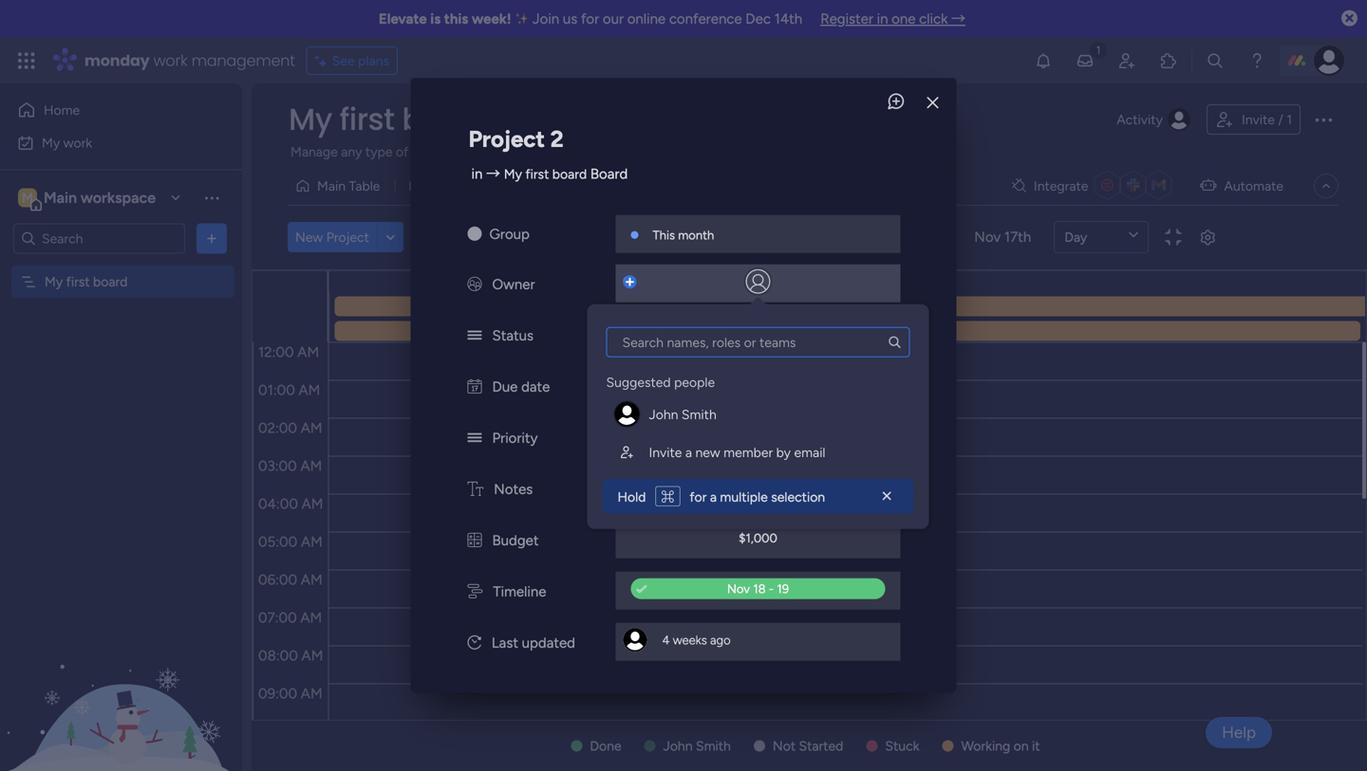 Task type: locate. For each thing, give the bounding box(es) containing it.
new
[[295, 229, 323, 245]]

0 horizontal spatial work
[[63, 135, 92, 151]]

0 vertical spatial in
[[877, 10, 888, 28]]

invite inside button
[[1242, 112, 1275, 128]]

board inside "list box"
[[93, 274, 128, 290]]

2 vertical spatial board
[[93, 274, 128, 290]]

[object object] element
[[606, 396, 910, 434], [606, 434, 910, 472]]

v2 status image
[[468, 327, 482, 344]]

ago
[[710, 633, 731, 648]]

list box containing suggested people
[[602, 327, 914, 472]]

john for not started
[[663, 739, 693, 755]]

0 vertical spatial work
[[153, 50, 188, 71]]

Search field
[[561, 224, 618, 251]]

v2 sun image
[[468, 226, 482, 243]]

0 horizontal spatial →
[[486, 165, 500, 183]]

first
[[340, 98, 395, 141], [525, 166, 549, 182], [66, 274, 90, 290]]

my work button
[[11, 128, 204, 158]]

am right 08:00
[[301, 648, 323, 665]]

work down "home"
[[63, 135, 92, 151]]

smith inside [object object] element
[[682, 407, 717, 423]]

dapulse date column image
[[468, 379, 482, 396]]

gantt
[[481, 178, 516, 194]]

help button
[[1206, 718, 1272, 749]]

⌘
[[661, 489, 674, 505]]

first down search in workspace field
[[66, 274, 90, 290]]

1 vertical spatial first
[[525, 166, 549, 182]]

invite / 1
[[1242, 112, 1292, 128]]

smith down the people
[[682, 407, 717, 423]]

1 vertical spatial →
[[486, 165, 500, 183]]

smith for not
[[696, 739, 731, 755]]

in
[[877, 10, 888, 28], [471, 165, 483, 183]]

option
[[0, 265, 242, 269]]

work for my
[[63, 135, 92, 151]]

0 horizontal spatial project
[[326, 229, 369, 245]]

1 vertical spatial john
[[663, 739, 693, 755]]

manage any type of project. assign owners, set timelines and keep track of where your project stands.
[[291, 144, 897, 160]]

for
[[581, 10, 599, 28], [690, 489, 707, 505]]

for a multiple selection
[[686, 489, 825, 505]]

0 horizontal spatial board
[[93, 274, 128, 290]]

2 horizontal spatial board
[[552, 166, 587, 182]]

john smith for invite
[[649, 407, 717, 423]]

1 vertical spatial invite
[[649, 445, 682, 461]]

home
[[44, 102, 80, 118]]

smith left not
[[696, 739, 731, 755]]

0 vertical spatial done
[[742, 327, 773, 343]]

list box
[[602, 327, 914, 472]]

for right ⌘
[[690, 489, 707, 505]]

dapulse numbers column image
[[468, 532, 482, 549]]

john smith left not
[[663, 739, 731, 755]]

0 vertical spatial invite
[[1242, 112, 1275, 128]]

a left meeting
[[710, 489, 717, 505]]

am right 05:00
[[301, 534, 323, 551]]

kanban button
[[394, 171, 467, 201]]

am for 09:00 am
[[301, 686, 322, 703]]

1 horizontal spatial of
[[722, 144, 735, 160]]

0 horizontal spatial for
[[581, 10, 599, 28]]

1 vertical spatial a
[[710, 489, 717, 505]]

alert
[[602, 479, 914, 514]]

widget
[[480, 229, 521, 245]]

0 horizontal spatial done
[[590, 739, 622, 755]]

main right workspace image
[[44, 189, 77, 207]]

my down search in workspace field
[[45, 274, 63, 290]]

of right 'track'
[[722, 144, 735, 160]]

12:00
[[258, 344, 294, 361]]

1 [object object] element from the top
[[606, 396, 910, 434]]

1 horizontal spatial for
[[690, 489, 707, 505]]

my first board list box
[[0, 262, 242, 554]]

dapulse addbtn image
[[623, 276, 635, 287]]

close image
[[878, 487, 897, 506]]

none search field inside list box
[[606, 327, 910, 358]]

on
[[1014, 739, 1029, 755]]

4
[[662, 633, 670, 648]]

dec
[[746, 10, 771, 28]]

1 vertical spatial for
[[690, 489, 707, 505]]

my down owners, on the top left of the page
[[504, 166, 522, 182]]

monday work management
[[85, 50, 295, 71]]

select product image
[[17, 51, 36, 70]]

john for invite a new member by email
[[649, 407, 678, 423]]

05:00 am
[[258, 534, 323, 551]]

am for 08:00 am
[[301, 648, 323, 665]]

02:00 am
[[258, 420, 322, 437]]

1 vertical spatial my first board
[[45, 274, 128, 290]]

main table button
[[288, 171, 394, 201]]

this
[[444, 10, 468, 28]]

1 horizontal spatial first
[[340, 98, 395, 141]]

invite for invite / 1
[[1242, 112, 1275, 128]]

a for invite
[[685, 445, 692, 461]]

online
[[627, 10, 666, 28]]

1 horizontal spatial my first board
[[289, 98, 492, 141]]

1 horizontal spatial main
[[317, 178, 346, 194]]

0 horizontal spatial first
[[66, 274, 90, 290]]

owners,
[[504, 144, 550, 160]]

dialog
[[587, 305, 929, 530]]

conference
[[669, 10, 742, 28]]

0 vertical spatial a
[[685, 445, 692, 461]]

management
[[192, 50, 295, 71]]

0 vertical spatial for
[[581, 10, 599, 28]]

project inside dialog
[[469, 125, 545, 153]]

02:00
[[258, 420, 297, 437]]

1 horizontal spatial in
[[877, 10, 888, 28]]

2 of from the left
[[722, 144, 735, 160]]

calendar
[[606, 178, 659, 194]]

nov 17th
[[974, 229, 1031, 246]]

a inside [object object] element
[[685, 445, 692, 461]]

my first board
[[289, 98, 492, 141], [45, 274, 128, 290]]

[object object] element up "meeting notes"
[[606, 434, 910, 472]]

my
[[289, 98, 332, 141], [42, 135, 60, 151], [504, 166, 522, 182], [45, 274, 63, 290]]

of right type
[[396, 144, 408, 160]]

am for 07:00 am
[[300, 610, 322, 627]]

am right 09:00
[[301, 686, 322, 703]]

my down "home"
[[42, 135, 60, 151]]

main inside the workspace selection element
[[44, 189, 77, 207]]

of
[[396, 144, 408, 160], [722, 144, 735, 160]]

0 horizontal spatial a
[[685, 445, 692, 461]]

manage
[[291, 144, 338, 160]]

meeting
[[718, 480, 764, 495]]

group
[[489, 226, 530, 243]]

1 vertical spatial project
[[326, 229, 369, 245]]

[object object] element up the member
[[606, 396, 910, 434]]

board
[[402, 98, 492, 141], [552, 166, 587, 182], [93, 274, 128, 290]]

Search in workspace field
[[40, 228, 159, 250]]

dialog containing suggested people
[[587, 305, 929, 530]]

a inside alert
[[710, 489, 717, 505]]

None search field
[[606, 327, 910, 358]]

1 horizontal spatial →
[[951, 10, 966, 28]]

dialog inside project 2 dialog
[[587, 305, 929, 530]]

in down assign
[[471, 165, 483, 183]]

am right 03:00
[[300, 458, 322, 475]]

am right the 07:00
[[300, 610, 322, 627]]

0 horizontal spatial my first board
[[45, 274, 128, 290]]

alert containing hold
[[602, 479, 914, 514]]

am right 12:00
[[297, 344, 319, 361]]

selection
[[771, 489, 825, 505]]

1 vertical spatial work
[[63, 135, 92, 151]]

board down search in workspace field
[[93, 274, 128, 290]]

06:00 am
[[258, 572, 322, 589]]

0 horizontal spatial in
[[471, 165, 483, 183]]

✨
[[515, 10, 529, 28]]

01:00
[[258, 382, 295, 399]]

0 horizontal spatial of
[[396, 144, 408, 160]]

Search for content search field
[[606, 327, 910, 358]]

am right 06:00
[[301, 572, 322, 589]]

4 weeks ago
[[662, 633, 731, 648]]

my first board down search in workspace field
[[45, 274, 128, 290]]

high
[[744, 429, 772, 446]]

board up the project.
[[402, 98, 492, 141]]

see plans button
[[306, 47, 398, 75]]

john smith inside [object object] element
[[649, 407, 717, 423]]

keep
[[657, 144, 686, 160]]

0 vertical spatial smith
[[682, 407, 717, 423]]

project up "gantt" button
[[469, 125, 545, 153]]

john smith down the people
[[649, 407, 717, 423]]

john inside [object object] element
[[649, 407, 678, 423]]

am right 04:00
[[302, 496, 323, 513]]

1 horizontal spatial done
[[742, 327, 773, 343]]

meeting notes
[[718, 480, 798, 495]]

2 horizontal spatial first
[[525, 166, 549, 182]]

1 horizontal spatial a
[[710, 489, 717, 505]]

am right "02:00"
[[301, 420, 322, 437]]

0 horizontal spatial invite
[[649, 445, 682, 461]]

work right monday
[[153, 50, 188, 71]]

work inside button
[[63, 135, 92, 151]]

1 vertical spatial in
[[471, 165, 483, 183]]

a left new
[[685, 445, 692, 461]]

in left one on the top right of page
[[877, 10, 888, 28]]

chart
[[544, 178, 577, 194]]

dapulse checkmark sign image
[[637, 579, 647, 602]]

in → my first board board
[[471, 165, 628, 183]]

week!
[[472, 10, 511, 28]]

2 [object object] element from the top
[[606, 434, 910, 472]]

v2 multiple person column image
[[468, 276, 482, 293]]

project right 'new'
[[326, 229, 369, 245]]

1 horizontal spatial work
[[153, 50, 188, 71]]

[object object] element containing invite a new member by email
[[606, 434, 910, 472]]

2 vertical spatial first
[[66, 274, 90, 290]]

1 image
[[1090, 39, 1107, 60]]

assign
[[461, 144, 501, 160]]

am for 06:00 am
[[301, 572, 322, 589]]

workspace selection element
[[18, 187, 159, 211]]

→ down assign
[[486, 165, 500, 183]]

dapulse timeline column image
[[468, 584, 483, 601]]

first down owners, on the top left of the page
[[525, 166, 549, 182]]

table
[[349, 178, 380, 194]]

0 vertical spatial project
[[469, 125, 545, 153]]

tree grid containing suggested people
[[606, 365, 910, 472]]

1 horizontal spatial board
[[402, 98, 492, 141]]

tree grid
[[606, 365, 910, 472]]

1 vertical spatial done
[[590, 739, 622, 755]]

it
[[1032, 739, 1040, 755]]

invite left '/'
[[1242, 112, 1275, 128]]

invite left new
[[649, 445, 682, 461]]

integrate
[[1034, 178, 1088, 194]]

in inside project 2 dialog
[[471, 165, 483, 183]]

done inside project 2 dialog
[[742, 327, 773, 343]]

first up type
[[340, 98, 395, 141]]

workspace image
[[18, 188, 37, 208]]

alert inside project 2 dialog
[[602, 479, 914, 514]]

invite
[[1242, 112, 1275, 128], [649, 445, 682, 461]]

plans
[[358, 53, 389, 69]]

0 horizontal spatial main
[[44, 189, 77, 207]]

invite inside [object object] element
[[649, 445, 682, 461]]

main inside button
[[317, 178, 346, 194]]

track
[[689, 144, 719, 160]]

am right the 01:00
[[299, 382, 320, 399]]

board
[[590, 165, 628, 183]]

board down set
[[552, 166, 587, 182]]

main left table in the left of the page
[[317, 178, 346, 194]]

1 vertical spatial board
[[552, 166, 587, 182]]

person button
[[629, 222, 711, 253]]

activity
[[1117, 112, 1163, 128]]

last updated
[[492, 635, 575, 652]]

0 vertical spatial john
[[649, 407, 678, 423]]

1 vertical spatial john smith
[[663, 739, 731, 755]]

main
[[317, 178, 346, 194], [44, 189, 77, 207]]

for right us
[[581, 10, 599, 28]]

project
[[808, 144, 851, 160]]

v2 pulse updated log image
[[468, 635, 481, 652]]

my first board up type
[[289, 98, 492, 141]]

0 vertical spatial john smith
[[649, 407, 717, 423]]

1 horizontal spatial project
[[469, 125, 545, 153]]

09:00 am
[[258, 686, 322, 703]]

1 vertical spatial smith
[[696, 739, 731, 755]]

→ right click at the top of page
[[951, 10, 966, 28]]

am for 12:00 am
[[297, 344, 319, 361]]

work for monday
[[153, 50, 188, 71]]

1 horizontal spatial invite
[[1242, 112, 1275, 128]]

my inside "list box"
[[45, 274, 63, 290]]

stuck
[[885, 739, 919, 755]]

project 2 dialog
[[411, 78, 957, 694]]

01:00 am
[[258, 382, 320, 399]]



Task type: vqa. For each thing, say whether or not it's contained in the screenshot.
Budget
yes



Task type: describe. For each thing, give the bounding box(es) containing it.
elevate
[[379, 10, 427, 28]]

new project button
[[288, 222, 377, 253]]

multiple
[[720, 489, 768, 505]]

notes
[[767, 480, 798, 495]]

0 vertical spatial board
[[402, 98, 492, 141]]

12:00 am
[[258, 344, 319, 361]]

03:00 am
[[258, 458, 322, 475]]

08:00 am
[[258, 648, 323, 665]]

help
[[1222, 723, 1256, 743]]

inbox image
[[1076, 51, 1095, 70]]

timeline
[[493, 584, 546, 601]]

working on it
[[961, 739, 1040, 755]]

angle down image
[[386, 230, 395, 244]]

due
[[492, 379, 518, 396]]

started
[[799, 739, 843, 755]]

help image
[[1248, 51, 1267, 70]]

member
[[724, 445, 773, 461]]

project inside button
[[326, 229, 369, 245]]

0 vertical spatial →
[[951, 10, 966, 28]]

a for for
[[710, 489, 717, 505]]

kanban
[[409, 178, 453, 194]]

04:00 am
[[258, 496, 323, 513]]

date
[[521, 379, 550, 396]]

join
[[533, 10, 559, 28]]

owner
[[492, 276, 535, 293]]

us
[[563, 10, 577, 28]]

elevate is this week! ✨ join us for our online conference dec 14th
[[379, 10, 802, 28]]

this month
[[653, 228, 714, 243]]

→ inside project 2 dialog
[[486, 165, 500, 183]]

last
[[492, 635, 518, 652]]

working
[[961, 739, 1010, 755]]

autopilot image
[[1200, 173, 1217, 197]]

is
[[430, 10, 441, 28]]

manage any type of project. assign owners, set timelines and keep track of where your project stands. button
[[288, 141, 925, 163]]

0 vertical spatial first
[[340, 98, 395, 141]]

apps image
[[1159, 51, 1178, 70]]

one
[[892, 10, 916, 28]]

for inside alert
[[690, 489, 707, 505]]

My first board field
[[284, 98, 497, 141]]

my inside in → my first board board
[[504, 166, 522, 182]]

and
[[632, 144, 654, 160]]

click
[[919, 10, 948, 28]]

person
[[659, 229, 700, 245]]

m
[[22, 190, 33, 206]]

main workspace
[[44, 189, 156, 207]]

1
[[1287, 112, 1292, 128]]

invite members image
[[1118, 51, 1136, 70]]

invite / 1 button
[[1207, 104, 1301, 135]]

am for 03:00 am
[[300, 458, 322, 475]]

05:00
[[258, 534, 297, 551]]

my work
[[42, 135, 92, 151]]

lottie animation image
[[0, 580, 242, 772]]

notifications image
[[1034, 51, 1053, 70]]

main table
[[317, 178, 380, 194]]

2
[[550, 125, 564, 153]]

0 vertical spatial my first board
[[289, 98, 492, 141]]

search image
[[887, 335, 902, 350]]

hold
[[618, 489, 649, 505]]

suggested people row
[[606, 365, 715, 392]]

03:00
[[258, 458, 297, 475]]

your
[[778, 144, 805, 160]]

register in one click →
[[821, 10, 966, 28]]

add
[[452, 229, 476, 245]]

invite for invite a new member by email
[[649, 445, 682, 461]]

my up the manage
[[289, 98, 332, 141]]

04:00
[[258, 496, 298, 513]]

register in one click → link
[[821, 10, 966, 28]]

am for 05:00 am
[[301, 534, 323, 551]]

this
[[653, 228, 675, 243]]

dapulse text column image
[[468, 481, 483, 498]]

not
[[773, 739, 796, 755]]

set
[[553, 144, 572, 160]]

v2 status image
[[468, 430, 482, 447]]

john smith image
[[1314, 46, 1344, 76]]

am for 02:00 am
[[301, 420, 322, 437]]

my first board inside my first board "list box"
[[45, 274, 128, 290]]

priority
[[492, 430, 538, 447]]

07:00
[[258, 610, 297, 627]]

monday
[[85, 50, 150, 71]]

add widget
[[452, 229, 521, 245]]

08:00
[[258, 648, 298, 665]]

updated
[[522, 635, 575, 652]]

people
[[674, 374, 715, 390]]

notes
[[494, 481, 533, 498]]

see
[[332, 53, 355, 69]]

suggested people
[[606, 374, 715, 390]]

first inside "list box"
[[66, 274, 90, 290]]

new
[[695, 445, 720, 461]]

17th
[[1004, 229, 1031, 246]]

john smith for not
[[663, 739, 731, 755]]

main for main table
[[317, 178, 346, 194]]

automate
[[1224, 178, 1284, 194]]

1 of from the left
[[396, 144, 408, 160]]

lottie animation element
[[0, 580, 242, 772]]

smith for invite
[[682, 407, 717, 423]]

close image
[[927, 96, 939, 110]]

nov
[[974, 229, 1001, 246]]

/
[[1278, 112, 1283, 128]]

[object object] element containing john smith
[[606, 396, 910, 434]]

14th
[[774, 10, 802, 28]]

not started
[[773, 739, 843, 755]]

our
[[603, 10, 624, 28]]

list box inside dialog
[[602, 327, 914, 472]]

my inside button
[[42, 135, 60, 151]]

project.
[[412, 144, 458, 160]]

type
[[365, 144, 393, 160]]

status
[[492, 327, 534, 344]]

gantt button
[[467, 171, 530, 201]]

dapulse integrations image
[[1012, 179, 1026, 193]]

search everything image
[[1206, 51, 1225, 70]]

am for 04:00 am
[[302, 496, 323, 513]]

show board description image
[[506, 110, 528, 129]]

main for main workspace
[[44, 189, 77, 207]]

board inside in → my first board board
[[552, 166, 587, 182]]

07:00 am
[[258, 610, 322, 627]]

due date
[[492, 379, 550, 396]]

tree grid inside list box
[[606, 365, 910, 472]]

collapse board header image
[[1319, 178, 1334, 194]]

calendar button
[[592, 171, 673, 201]]

register
[[821, 10, 873, 28]]

am for 01:00 am
[[299, 382, 320, 399]]

first inside in → my first board board
[[525, 166, 549, 182]]

month
[[678, 228, 714, 243]]

new project
[[295, 229, 369, 245]]

v2 done deadline image
[[622, 375, 638, 393]]

stands.
[[855, 144, 897, 160]]



